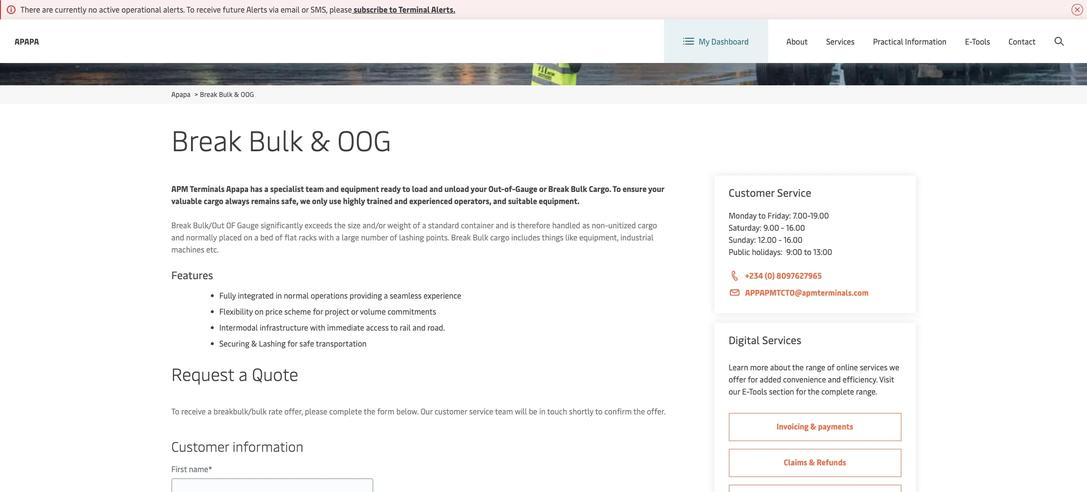 Task type: locate. For each thing, give the bounding box(es) containing it.
1 horizontal spatial we
[[890, 362, 900, 372]]

2 horizontal spatial or
[[539, 183, 547, 194]]

below.
[[396, 406, 419, 416]]

has
[[250, 183, 263, 194]]

cargo inside apm terminals apapa has a specialist team and equipment ready to load and unload your out-of-gauge or break bulk cargo. to ensure your valuable cargo always remains safe, we only use highly trained and experienced operators, and suitable equipment.
[[204, 195, 224, 206]]

first name
[[171, 464, 208, 474]]

tools left login
[[972, 36, 991, 47]]

we inside apm terminals apapa has a specialist team and equipment ready to load and unload your out-of-gauge or break bulk cargo. to ensure your valuable cargo always remains safe, we only use highly trained and experienced operators, and suitable equipment.
[[300, 195, 310, 206]]

please right offer,
[[305, 406, 327, 416]]

2 vertical spatial or
[[351, 306, 358, 317]]

0 horizontal spatial tools
[[749, 386, 767, 397]]

and left is
[[496, 220, 509, 230]]

we left only at the top of the page
[[300, 195, 310, 206]]

a down securing
[[239, 362, 248, 385]]

2 vertical spatial apapa
[[226, 183, 249, 194]]

alerts.
[[431, 4, 456, 15]]

handled
[[552, 220, 581, 230]]

0 vertical spatial customer
[[729, 185, 775, 200]]

to right cargo.
[[613, 183, 621, 194]]

only
[[312, 195, 328, 206]]

therefore
[[518, 220, 551, 230]]

0 vertical spatial services
[[827, 36, 855, 47]]

2 horizontal spatial cargo
[[638, 220, 657, 230]]

customer up monday
[[729, 185, 775, 200]]

a left breakbulk/bulk
[[208, 406, 212, 416]]

0 horizontal spatial gauge
[[237, 220, 259, 230]]

and down online
[[828, 374, 841, 384]]

and up experienced
[[430, 183, 443, 194]]

apapa
[[15, 36, 39, 46], [171, 90, 191, 99], [226, 183, 249, 194]]

service
[[469, 406, 494, 416]]

a right has
[[264, 183, 269, 194]]

a
[[264, 183, 269, 194], [422, 220, 426, 230], [254, 232, 258, 242], [336, 232, 340, 242], [384, 290, 388, 301], [239, 362, 248, 385], [208, 406, 212, 416]]

to
[[187, 4, 195, 15], [613, 183, 621, 194], [171, 406, 179, 416]]

16.00 down the 7.00-
[[786, 222, 805, 233]]

1 horizontal spatial customer
[[729, 185, 775, 200]]

like
[[566, 232, 578, 242]]

receive left future
[[196, 4, 221, 15]]

gauge up suitable
[[516, 183, 538, 194]]

1 vertical spatial in
[[539, 406, 546, 416]]

customer for customer information
[[171, 437, 229, 455]]

complete
[[822, 386, 854, 397], [329, 406, 362, 416]]

with down exceeds
[[319, 232, 334, 242]]

1 horizontal spatial apapa link
[[171, 90, 191, 99]]

0 horizontal spatial team
[[306, 183, 324, 194]]

of right range
[[828, 362, 835, 372]]

9.00
[[764, 222, 779, 233]]

fully integrated in normal operations providing a seamless experience
[[219, 290, 461, 301]]

1 horizontal spatial apapa
[[171, 90, 191, 99]]

>
[[195, 90, 198, 99]]

1 vertical spatial on
[[255, 306, 264, 317]]

in up "price"
[[276, 290, 282, 301]]

0 vertical spatial with
[[319, 232, 334, 242]]

for
[[313, 306, 323, 317], [288, 338, 298, 349], [748, 374, 758, 384], [796, 386, 806, 397]]

1 horizontal spatial gauge
[[516, 183, 538, 194]]

1 vertical spatial we
[[890, 362, 900, 372]]

a left bed
[[254, 232, 258, 242]]

the left form
[[364, 406, 376, 416]]

range
[[806, 362, 826, 372]]

the inside break bulk/out of gauge significantly exceeds the size and/or weight of a standard container and is therefore handled as non-unitized cargo and normally placed on a bed of flat racks with a large number of lashing points. break bulk cargo includes things like equipment, industrial machines etc.
[[334, 220, 346, 230]]

the left size
[[334, 220, 346, 230]]

please right sms,
[[330, 4, 352, 15]]

0 vertical spatial gauge
[[516, 183, 538, 194]]

bulk inside break bulk/out of gauge significantly exceeds the size and/or weight of a standard container and is therefore handled as non-unitized cargo and normally placed on a bed of flat racks with a large number of lashing points. break bulk cargo includes things like equipment, industrial machines etc.
[[473, 232, 488, 242]]

1 horizontal spatial cargo
[[490, 232, 510, 242]]

0 horizontal spatial e-
[[742, 386, 749, 397]]

complete left form
[[329, 406, 362, 416]]

of
[[413, 220, 420, 230], [275, 232, 283, 242], [390, 232, 397, 242], [828, 362, 835, 372]]

1 horizontal spatial team
[[495, 406, 513, 416]]

currently
[[55, 4, 86, 15]]

weight
[[388, 220, 411, 230]]

to inside apm terminals apapa has a specialist team and equipment ready to load and unload your out-of-gauge or break bulk cargo. to ensure your valuable cargo always remains safe, we only use highly trained and experienced operators, and suitable equipment.
[[403, 183, 410, 194]]

to receive a breakbulk/bulk rate offer, please complete the form below. our customer service team will be in touch shortly to confirm the offer.
[[171, 406, 666, 416]]

0 vertical spatial on
[[244, 232, 253, 242]]

break up equipment. at top
[[549, 183, 569, 194]]

learn
[[729, 362, 749, 372]]

1 vertical spatial tools
[[749, 386, 767, 397]]

apapa left >
[[171, 90, 191, 99]]

0 horizontal spatial on
[[244, 232, 253, 242]]

load
[[412, 183, 428, 194]]

or inside apm terminals apapa has a specialist team and equipment ready to load and unload your out-of-gauge or break bulk cargo. to ensure your valuable cargo always remains safe, we only use highly trained and experienced operators, and suitable equipment.
[[539, 183, 547, 194]]

to down request on the left
[[171, 406, 179, 416]]

oog
[[241, 90, 254, 99], [337, 120, 391, 159]]

0 vertical spatial apapa link
[[15, 35, 39, 47]]

appapmtcto@apmterminals.com
[[745, 287, 869, 298]]

valuable
[[171, 195, 202, 206]]

cargo.
[[589, 183, 611, 194]]

break
[[200, 90, 217, 99], [171, 120, 241, 159], [549, 183, 569, 194], [171, 220, 191, 230], [451, 232, 471, 242]]

service
[[777, 185, 812, 200]]

cargo up industrial
[[638, 220, 657, 230]]

e- left login
[[965, 36, 972, 47]]

trained
[[367, 195, 393, 206]]

we up visit
[[890, 362, 900, 372]]

tools down added
[[749, 386, 767, 397]]

break inside apm terminals apapa has a specialist team and equipment ready to load and unload your out-of-gauge or break bulk cargo. to ensure your valuable cargo always remains safe, we only use highly trained and experienced operators, and suitable equipment.
[[549, 183, 569, 194]]

1 vertical spatial services
[[763, 333, 802, 347]]

1 vertical spatial gauge
[[237, 220, 259, 230]]

to left rail
[[391, 322, 398, 333]]

apapa down there
[[15, 36, 39, 46]]

subscribe to terminal alerts. link
[[352, 4, 456, 15]]

1 horizontal spatial tools
[[972, 36, 991, 47]]

we inside the learn more about the range of online services we offer for added convenience and efficiency. visit our e-tools section for the complete range.
[[890, 362, 900, 372]]

1 horizontal spatial in
[[539, 406, 546, 416]]

our
[[729, 386, 740, 397]]

& for invoicing
[[811, 421, 817, 432]]

on left "price"
[[255, 306, 264, 317]]

1 vertical spatial 16.00
[[784, 234, 803, 245]]

via
[[269, 4, 279, 15]]

19.00
[[811, 210, 829, 221]]

0 vertical spatial tools
[[972, 36, 991, 47]]

for down convenience
[[796, 386, 806, 397]]

2 horizontal spatial apapa
[[226, 183, 249, 194]]

subscribe
[[354, 4, 388, 15]]

always
[[225, 195, 250, 206]]

1 horizontal spatial services
[[827, 36, 855, 47]]

normally
[[186, 232, 217, 242]]

confirm
[[605, 406, 632, 416]]

digital
[[729, 333, 760, 347]]

for left safe
[[288, 338, 298, 349]]

1 vertical spatial complete
[[329, 406, 362, 416]]

to right alerts.
[[187, 4, 195, 15]]

1 horizontal spatial your
[[648, 183, 664, 194]]

0 vertical spatial oog
[[241, 90, 254, 99]]

- right 12.00
[[779, 234, 782, 245]]

1 vertical spatial please
[[305, 406, 327, 416]]

your up operators,
[[471, 183, 487, 194]]

0 vertical spatial receive
[[196, 4, 221, 15]]

of left flat on the left top of the page
[[275, 232, 283, 242]]

1 vertical spatial team
[[495, 406, 513, 416]]

-
[[781, 222, 785, 233], [779, 234, 782, 245]]

information
[[905, 36, 947, 47]]

0 vertical spatial apapa
[[15, 36, 39, 46]]

break down container
[[451, 232, 471, 242]]

1 vertical spatial to
[[613, 183, 621, 194]]

with down flexibility on price scheme for project or volume commitments
[[310, 322, 325, 333]]

team up only at the top of the page
[[306, 183, 324, 194]]

includes
[[512, 232, 540, 242]]

0 vertical spatial team
[[306, 183, 324, 194]]

0 horizontal spatial cargo
[[204, 195, 224, 206]]

and down ready
[[394, 195, 408, 206]]

1 horizontal spatial e-
[[965, 36, 972, 47]]

cargo down container
[[490, 232, 510, 242]]

to
[[389, 4, 397, 15], [403, 183, 410, 194], [759, 210, 766, 221], [804, 246, 812, 257], [391, 322, 398, 333], [595, 406, 603, 416]]

customer up the name
[[171, 437, 229, 455]]

0 vertical spatial cargo
[[204, 195, 224, 206]]

lashing
[[399, 232, 424, 242]]

1 horizontal spatial please
[[330, 4, 352, 15]]

2 your from the left
[[648, 183, 664, 194]]

- right 9.00
[[781, 222, 785, 233]]

or left sms,
[[302, 4, 309, 15]]

0 vertical spatial e-
[[965, 36, 972, 47]]

for left project
[[313, 306, 323, 317]]

16.00 up the 9:00 on the bottom right
[[784, 234, 803, 245]]

2 vertical spatial to
[[171, 406, 179, 416]]

integrated
[[238, 290, 274, 301]]

0 vertical spatial we
[[300, 195, 310, 206]]

claims & refunds
[[784, 457, 846, 467]]

receive down request on the left
[[181, 406, 206, 416]]

in right be
[[539, 406, 546, 416]]

alerts
[[246, 4, 267, 15]]

0 horizontal spatial services
[[763, 333, 802, 347]]

e-tools button
[[965, 19, 991, 63]]

0 vertical spatial or
[[302, 4, 309, 15]]

complete down efficiency.
[[822, 386, 854, 397]]

features
[[171, 268, 213, 282]]

0 horizontal spatial we
[[300, 195, 310, 206]]

touch
[[547, 406, 567, 416]]

tools
[[972, 36, 991, 47], [749, 386, 767, 397]]

0 horizontal spatial customer
[[171, 437, 229, 455]]

email
[[281, 4, 300, 15]]

flat
[[285, 232, 297, 242]]

0 vertical spatial to
[[187, 4, 195, 15]]

0 horizontal spatial complete
[[329, 406, 362, 416]]

+234
[[745, 270, 763, 281]]

as
[[582, 220, 590, 230]]

operational
[[122, 4, 161, 15]]

normal
[[284, 290, 309, 301]]

apapa > break bulk & oog
[[171, 90, 254, 99]]

1 vertical spatial oog
[[337, 120, 391, 159]]

equipment.
[[539, 195, 580, 206]]

to right shortly
[[595, 406, 603, 416]]

or up equipment. at top
[[539, 183, 547, 194]]

gauge right of on the top left of page
[[237, 220, 259, 230]]

1 vertical spatial customer
[[171, 437, 229, 455]]

0 vertical spatial in
[[276, 290, 282, 301]]

0 horizontal spatial your
[[471, 183, 487, 194]]

1 vertical spatial or
[[539, 183, 547, 194]]

customer
[[729, 185, 775, 200], [171, 437, 229, 455]]

apapa for apapa
[[15, 36, 39, 46]]

use
[[329, 195, 341, 206]]

apapa link left >
[[171, 90, 191, 99]]

& inside invoicing & payments link
[[811, 421, 817, 432]]

2 horizontal spatial to
[[613, 183, 621, 194]]

apapa up the always on the left top
[[226, 183, 249, 194]]

0 horizontal spatial in
[[276, 290, 282, 301]]

practical information
[[873, 36, 947, 47]]

on right placed
[[244, 232, 253, 242]]

close alert image
[[1072, 4, 1084, 16]]

1 horizontal spatial oog
[[337, 120, 391, 159]]

& for securing
[[251, 338, 257, 349]]

team left will
[[495, 406, 513, 416]]

1 vertical spatial apapa link
[[171, 90, 191, 99]]

break bulk image
[[0, 0, 1088, 85]]

breakbulk/bulk
[[214, 406, 267, 416]]

claims
[[784, 457, 808, 467]]

volume
[[360, 306, 386, 317]]

or right project
[[351, 306, 358, 317]]

1 vertical spatial receive
[[181, 406, 206, 416]]

public
[[729, 246, 750, 257]]

apapa link down there
[[15, 35, 39, 47]]

friday:
[[768, 210, 791, 221]]

your right ensure
[[648, 183, 664, 194]]

1 vertical spatial apapa
[[171, 90, 191, 99]]

cargo down terminals
[[204, 195, 224, 206]]

saturday:
[[729, 222, 762, 233]]

contact button
[[1009, 19, 1036, 63]]

& inside claims & refunds link
[[809, 457, 815, 467]]

to left load
[[403, 183, 410, 194]]

in
[[276, 290, 282, 301], [539, 406, 546, 416]]

1 horizontal spatial complete
[[822, 386, 854, 397]]

1 vertical spatial e-
[[742, 386, 749, 397]]

0 vertical spatial complete
[[822, 386, 854, 397]]

rate
[[269, 406, 283, 416]]

1 vertical spatial with
[[310, 322, 325, 333]]

complete inside the learn more about the range of online services we offer for added convenience and efficiency. visit our e-tools section for the complete range.
[[822, 386, 854, 397]]

1 vertical spatial -
[[779, 234, 782, 245]]

of-
[[505, 183, 516, 194]]

0 horizontal spatial apapa
[[15, 36, 39, 46]]

9:00
[[787, 246, 803, 257]]

e- right the our
[[742, 386, 749, 397]]

rail
[[400, 322, 411, 333]]

there
[[20, 4, 40, 15]]



Task type: describe. For each thing, give the bounding box(es) containing it.
points.
[[426, 232, 449, 242]]

of up lashing on the left of page
[[413, 220, 420, 230]]

team inside apm terminals apapa has a specialist team and equipment ready to load and unload your out-of-gauge or break bulk cargo. to ensure your valuable cargo always remains safe, we only use highly trained and experienced operators, and suitable equipment.
[[306, 183, 324, 194]]

container
[[461, 220, 494, 230]]

offer
[[729, 374, 746, 384]]

experience
[[424, 290, 461, 301]]

location
[[840, 28, 870, 39]]

with inside break bulk/out of gauge significantly exceeds the size and/or weight of a standard container and is therefore handled as non-unitized cargo and normally placed on a bed of flat racks with a large number of lashing points. break bulk cargo includes things like equipment, industrial machines etc.
[[319, 232, 334, 242]]

2 vertical spatial cargo
[[490, 232, 510, 242]]

0 horizontal spatial oog
[[241, 90, 254, 99]]

break up normally
[[171, 220, 191, 230]]

ensure
[[623, 183, 647, 194]]

on inside break bulk/out of gauge significantly exceeds the size and/or weight of a standard container and is therefore handled as non-unitized cargo and normally placed on a bed of flat racks with a large number of lashing points. break bulk cargo includes things like equipment, industrial machines etc.
[[244, 232, 253, 242]]

1 vertical spatial cargo
[[638, 220, 657, 230]]

range.
[[856, 386, 878, 397]]

non-
[[592, 220, 608, 230]]

sms,
[[311, 4, 328, 15]]

customer for customer service
[[729, 185, 775, 200]]

e- inside e-tools dropdown button
[[965, 36, 972, 47]]

1 horizontal spatial or
[[351, 306, 358, 317]]

First name text field
[[171, 479, 373, 492]]

is
[[511, 220, 516, 230]]

a left large
[[336, 232, 340, 242]]

ready
[[381, 183, 401, 194]]

future
[[223, 4, 245, 15]]

practical information button
[[873, 19, 947, 63]]

experienced
[[409, 195, 453, 206]]

the left the 'offer.'
[[634, 406, 645, 416]]

the down convenience
[[808, 386, 820, 397]]

0 vertical spatial -
[[781, 222, 785, 233]]

online
[[837, 362, 858, 372]]

more
[[750, 362, 769, 372]]

commitments
[[388, 306, 436, 317]]

are
[[42, 4, 53, 15]]

securing
[[219, 338, 250, 349]]

of inside the learn more about the range of online services we offer for added convenience and efficiency. visit our e-tools section for the complete range.
[[828, 362, 835, 372]]

gauge inside apm terminals apapa has a specialist team and equipment ready to load and unload your out-of-gauge or break bulk cargo. to ensure your valuable cargo always remains safe, we only use highly trained and experienced operators, and suitable equipment.
[[516, 183, 538, 194]]

lashing
[[259, 338, 286, 349]]

immediate
[[327, 322, 364, 333]]

bulk inside apm terminals apapa has a specialist team and equipment ready to load and unload your out-of-gauge or break bulk cargo. to ensure your valuable cargo always remains safe, we only use highly trained and experienced operators, and suitable equipment.
[[571, 183, 587, 194]]

my dashboard
[[699, 36, 749, 47]]

fully
[[219, 290, 236, 301]]

0 horizontal spatial or
[[302, 4, 309, 15]]

tools inside dropdown button
[[972, 36, 991, 47]]

1 your from the left
[[471, 183, 487, 194]]

large
[[342, 232, 359, 242]]

to inside apm terminals apapa has a specialist team and equipment ready to load and unload your out-of-gauge or break bulk cargo. to ensure your valuable cargo always remains safe, we only use highly trained and experienced operators, and suitable equipment.
[[613, 183, 621, 194]]

payments
[[818, 421, 854, 432]]

break down the apapa > break bulk & oog
[[171, 120, 241, 159]]

tools inside the learn more about the range of online services we offer for added convenience and efficiency. visit our e-tools section for the complete range.
[[749, 386, 767, 397]]

gauge inside break bulk/out of gauge significantly exceeds the size and/or weight of a standard container and is therefore handled as non-unitized cargo and normally placed on a bed of flat racks with a large number of lashing points. break bulk cargo includes things like equipment, industrial machines etc.
[[237, 220, 259, 230]]

no
[[88, 4, 97, 15]]

services
[[860, 362, 888, 372]]

things
[[542, 232, 564, 242]]

and up the machines
[[171, 232, 184, 242]]

safe,
[[281, 195, 299, 206]]

apm terminals apapa has a specialist team and equipment ready to load and unload your out-of-gauge or break bulk cargo. to ensure your valuable cargo always remains safe, we only use highly trained and experienced operators, and suitable equipment.
[[171, 183, 664, 206]]

apm
[[171, 183, 188, 194]]

invoicing & payments
[[777, 421, 854, 432]]

apapa for apapa > break bulk & oog
[[171, 90, 191, 99]]

added
[[760, 374, 782, 384]]

break right >
[[200, 90, 217, 99]]

and right rail
[[413, 322, 426, 333]]

be
[[529, 406, 538, 416]]

equipment,
[[580, 232, 619, 242]]

(0)
[[765, 270, 775, 281]]

0 vertical spatial 16.00
[[786, 222, 805, 233]]

equipment
[[341, 183, 379, 194]]

section
[[769, 386, 794, 397]]

terminals
[[190, 183, 225, 194]]

unitized
[[608, 220, 636, 230]]

standard
[[428, 220, 459, 230]]

bed
[[260, 232, 273, 242]]

to up 9.00
[[759, 210, 766, 221]]

terminal
[[399, 4, 430, 15]]

request a quote
[[171, 362, 298, 385]]

my
[[699, 36, 710, 47]]

highly
[[343, 195, 365, 206]]

visit
[[880, 374, 894, 384]]

our
[[421, 406, 433, 416]]

intermodal
[[219, 322, 258, 333]]

providing
[[350, 290, 382, 301]]

and down out-
[[493, 195, 507, 206]]

to right the 9:00 on the bottom right
[[804, 246, 812, 257]]

practical
[[873, 36, 904, 47]]

to left terminal
[[389, 4, 397, 15]]

apapa inside apm terminals apapa has a specialist team and equipment ready to load and unload your out-of-gauge or break bulk cargo. to ensure your valuable cargo always remains safe, we only use highly trained and experienced operators, and suitable equipment.
[[226, 183, 249, 194]]

create
[[1016, 28, 1039, 39]]

my dashboard button
[[684, 19, 749, 63]]

monday to friday: 7.00-19.00 saturday: 9.00 - 16.00 sunday: 12.00 - 16.00 public holidays:  9:00 to 13:00
[[729, 210, 833, 257]]

scheme
[[284, 306, 311, 317]]

0 horizontal spatial please
[[305, 406, 327, 416]]

size
[[348, 220, 361, 230]]

a inside apm terminals apapa has a specialist team and equipment ready to load and unload your out-of-gauge or break bulk cargo. to ensure your valuable cargo always remains safe, we only use highly trained and experienced operators, and suitable equipment.
[[264, 183, 269, 194]]

appapmtcto@apmterminals.com link
[[729, 287, 902, 299]]

13:00
[[814, 246, 833, 257]]

about button
[[787, 19, 808, 63]]

0 vertical spatial please
[[330, 4, 352, 15]]

global
[[901, 28, 923, 39]]

specialist
[[270, 183, 304, 194]]

12.00
[[758, 234, 777, 245]]

refunds
[[817, 457, 846, 467]]

a left seamless
[[384, 290, 388, 301]]

1 horizontal spatial to
[[187, 4, 195, 15]]

0 horizontal spatial apapa link
[[15, 35, 39, 47]]

login / create account
[[991, 28, 1069, 39]]

e-tools
[[965, 36, 991, 47]]

road.
[[428, 322, 445, 333]]

operators,
[[454, 195, 492, 206]]

the up convenience
[[792, 362, 804, 372]]

for down more
[[748, 374, 758, 384]]

form
[[377, 406, 395, 416]]

switch
[[815, 28, 838, 39]]

suitable
[[508, 195, 537, 206]]

a up lashing on the left of page
[[422, 220, 426, 230]]

offer,
[[284, 406, 303, 416]]

active
[[99, 4, 120, 15]]

and up the use
[[326, 183, 339, 194]]

first
[[171, 464, 187, 474]]

login / create account link
[[973, 19, 1069, 48]]

significantly
[[261, 220, 303, 230]]

of down weight
[[390, 232, 397, 242]]

securing & lashing for safe transportation
[[219, 338, 367, 349]]

out-
[[489, 183, 505, 194]]

operations
[[311, 290, 348, 301]]

& for claims
[[809, 457, 815, 467]]

break bulk & oog
[[171, 120, 391, 159]]

0 horizontal spatial to
[[171, 406, 179, 416]]

unload
[[445, 183, 469, 194]]

and inside the learn more about the range of online services we offer for added convenience and efficiency. visit our e-tools section for the complete range.
[[828, 374, 841, 384]]

offer.
[[647, 406, 666, 416]]

digital services
[[729, 333, 802, 347]]

services button
[[827, 19, 855, 63]]

e- inside the learn more about the range of online services we offer for added convenience and efficiency. visit our e-tools section for the complete range.
[[742, 386, 749, 397]]

1 horizontal spatial on
[[255, 306, 264, 317]]



Task type: vqa. For each thing, say whether or not it's contained in the screenshot.
Kta19-
no



